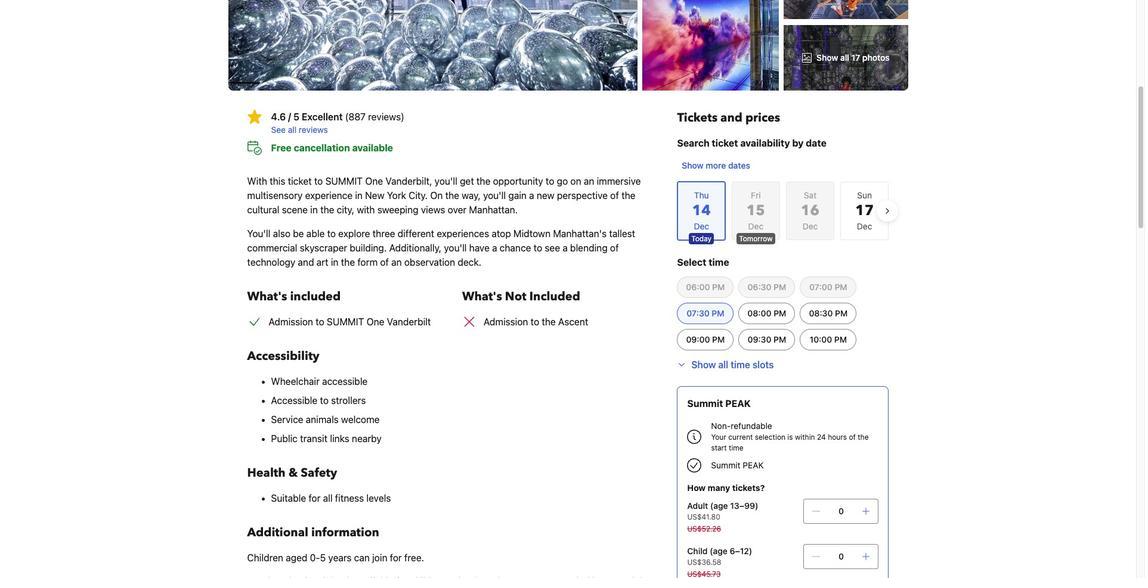 Task type: locate. For each thing, give the bounding box(es) containing it.
summit inside with this ticket to summit one vanderbilt, you'll get the opportunity to go on an immersive multisensory experience in new york city. on the way, you'll gain a new perspective of the cultural scene in the city, with sweeping views over manhattan.
[[325, 176, 363, 187]]

of down immersive
[[610, 190, 619, 201]]

peak up refundable
[[726, 398, 751, 409]]

1 vertical spatial peak
[[743, 461, 764, 471]]

09:00
[[686, 335, 710, 345]]

summit peak up the tickets?
[[711, 461, 764, 471]]

5
[[293, 112, 299, 122], [320, 553, 326, 564]]

time down the current
[[729, 444, 744, 453]]

06:00 pm
[[686, 282, 725, 292]]

safety
[[301, 465, 337, 481]]

06:30
[[748, 282, 772, 292]]

of inside with this ticket to summit one vanderbilt, you'll get the opportunity to go on an immersive multisensory experience in new york city. on the way, you'll gain a new perspective of the cultural scene in the city, with sweeping views over manhattan.
[[610, 190, 619, 201]]

an inside with this ticket to summit one vanderbilt, you'll get the opportunity to go on an immersive multisensory experience in new york city. on the way, you'll gain a new perspective of the cultural scene in the city, with sweeping views over manhattan.
[[584, 176, 594, 187]]

immersive
[[597, 176, 641, 187]]

time
[[709, 257, 729, 268], [731, 360, 750, 370], [729, 444, 744, 453]]

06:30 pm
[[748, 282, 786, 292]]

pm for 09:30 pm
[[774, 335, 786, 345]]

one left vanderbilt
[[367, 317, 384, 328]]

pm right 07:00
[[835, 282, 848, 292]]

chance
[[500, 243, 531, 254]]

in right art
[[331, 257, 339, 268]]

1 vertical spatial in
[[310, 205, 318, 215]]

opportunity
[[493, 176, 543, 187]]

3 dec from the left
[[857, 221, 872, 231]]

show left "photos"
[[817, 52, 838, 63]]

the inside the non-refundable your current selection is within 24 hours of the start time
[[858, 433, 869, 442]]

1 horizontal spatial and
[[721, 110, 743, 126]]

2 what's from the left
[[462, 289, 502, 305]]

children aged 0-5 years can join for free.
[[247, 553, 424, 564]]

what's not included
[[462, 289, 580, 305]]

all left fitness
[[323, 493, 333, 504]]

time left slots
[[731, 360, 750, 370]]

accessible
[[271, 396, 318, 406]]

the up over
[[445, 190, 459, 201]]

the left 'form'
[[341, 257, 355, 268]]

time right the "select"
[[709, 257, 729, 268]]

gain
[[508, 190, 527, 201]]

07:00
[[810, 282, 833, 292]]

an right on
[[584, 176, 594, 187]]

1 horizontal spatial what's
[[462, 289, 502, 305]]

art
[[317, 257, 329, 268]]

fitness
[[335, 493, 364, 504]]

free
[[271, 143, 292, 153]]

for
[[309, 493, 321, 504], [390, 553, 402, 564]]

peak
[[726, 398, 751, 409], [743, 461, 764, 471]]

you'll up manhattan.
[[483, 190, 506, 201]]

pm right 08:00
[[774, 308, 787, 319]]

pm right 08:30
[[835, 308, 848, 319]]

this
[[270, 176, 285, 187]]

pm right 07:30
[[712, 308, 725, 319]]

1 horizontal spatial ticket
[[712, 138, 738, 149]]

0 horizontal spatial dec
[[748, 221, 764, 231]]

you'll down experiences
[[444, 243, 467, 254]]

1 vertical spatial summit
[[327, 317, 364, 328]]

and left 'prices'
[[721, 110, 743, 126]]

0 for adult (age 13–99)
[[839, 506, 844, 517]]

pm for 09:00 pm
[[712, 335, 725, 345]]

of inside the non-refundable your current selection is within 24 hours of the start time
[[849, 433, 856, 442]]

more
[[706, 160, 726, 171]]

all down 09:00 pm
[[718, 360, 728, 370]]

admission down "not"
[[484, 317, 528, 328]]

you'll up on
[[435, 176, 457, 187]]

17 down sun on the top right of the page
[[856, 201, 874, 221]]

show down 09:00 pm
[[692, 360, 716, 370]]

show down search
[[682, 160, 704, 171]]

of down tallest
[[610, 243, 619, 254]]

ticket
[[712, 138, 738, 149], [288, 176, 312, 187]]

pm for 10:00 pm
[[835, 335, 847, 345]]

in inside you'll also be able to explore three different experiences atop midtown manhattan's tallest commercial skyscraper building. additionally, you'll have a chance to see a blending of technology and art in the form of an observation deck.
[[331, 257, 339, 268]]

ticket inside with this ticket to summit one vanderbilt, you'll get the opportunity to go on an immersive multisensory experience in new york city. on the way, you'll gain a new perspective of the cultural scene in the city, with sweeping views over manhattan.
[[288, 176, 312, 187]]

technology
[[247, 257, 295, 268]]

for down safety
[[309, 493, 321, 504]]

dec inside sat 16 dec
[[803, 221, 818, 231]]

5 left years
[[320, 553, 326, 564]]

0 vertical spatial ticket
[[712, 138, 738, 149]]

one up new
[[365, 176, 383, 187]]

and inside you'll also be able to explore three different experiences atop midtown manhattan's tallest commercial skyscraper building. additionally, you'll have a chance to see a blending of technology and art in the form of an observation deck.
[[298, 257, 314, 268]]

years
[[328, 553, 352, 564]]

summit up "non-"
[[687, 398, 723, 409]]

0 horizontal spatial and
[[298, 257, 314, 268]]

5 right /
[[293, 112, 299, 122]]

0 horizontal spatial an
[[391, 257, 402, 268]]

summit peak up "non-"
[[687, 398, 751, 409]]

1 horizontal spatial in
[[331, 257, 339, 268]]

us$41.80
[[687, 513, 720, 522]]

16
[[801, 201, 820, 221]]

the right the hours
[[858, 433, 869, 442]]

pm right "09:30" at the right bottom of page
[[774, 335, 786, 345]]

manhattan.
[[469, 205, 518, 215]]

0 vertical spatial in
[[355, 190, 363, 201]]

peak up the tickets?
[[743, 461, 764, 471]]

dec up tomorrow
[[748, 221, 764, 231]]

be
[[293, 228, 304, 239]]

0 vertical spatial 0
[[839, 506, 844, 517]]

0 vertical spatial (age
[[710, 501, 728, 511]]

1 horizontal spatial an
[[584, 176, 594, 187]]

wheelchair accessible
[[271, 376, 368, 387]]

not
[[505, 289, 527, 305]]

08:00
[[748, 308, 772, 319]]

levels
[[367, 493, 391, 504]]

0 horizontal spatial 5
[[293, 112, 299, 122]]

1 admission from the left
[[269, 317, 313, 328]]

slots
[[753, 360, 774, 370]]

0 vertical spatial 5
[[293, 112, 299, 122]]

free cancellation available
[[271, 143, 393, 153]]

pm for 07:00 pm
[[835, 282, 848, 292]]

additional
[[247, 525, 308, 541]]

to up service animals welcome
[[320, 396, 329, 406]]

summit
[[325, 176, 363, 187], [327, 317, 364, 328]]

1 dec from the left
[[748, 221, 764, 231]]

welcome
[[341, 415, 380, 425]]

0 vertical spatial and
[[721, 110, 743, 126]]

1 horizontal spatial a
[[529, 190, 534, 201]]

0 vertical spatial summit peak
[[687, 398, 751, 409]]

what's left "not"
[[462, 289, 502, 305]]

included
[[290, 289, 341, 305]]

dec inside sun 17 dec
[[857, 221, 872, 231]]

search ticket availability by date
[[677, 138, 827, 149]]

cultural
[[247, 205, 279, 215]]

(age inside the "child (age 6–12) us$36.58"
[[710, 546, 728, 557]]

2 vertical spatial show
[[692, 360, 716, 370]]

1 0 from the top
[[839, 506, 844, 517]]

0 vertical spatial summit
[[687, 398, 723, 409]]

included
[[530, 289, 580, 305]]

summit down start
[[711, 461, 741, 471]]

2 horizontal spatial dec
[[857, 221, 872, 231]]

08:30 pm
[[809, 308, 848, 319]]

2 admission from the left
[[484, 317, 528, 328]]

a left new
[[529, 190, 534, 201]]

(age down "many"
[[710, 501, 728, 511]]

1 vertical spatial time
[[731, 360, 750, 370]]

sun
[[857, 190, 872, 200]]

0-
[[310, 553, 320, 564]]

2 dec from the left
[[803, 221, 818, 231]]

(age up us$36.58
[[710, 546, 728, 557]]

all inside button
[[718, 360, 728, 370]]

service
[[271, 415, 303, 425]]

1 horizontal spatial dec
[[803, 221, 818, 231]]

1 (age from the top
[[710, 501, 728, 511]]

0 horizontal spatial what's
[[247, 289, 287, 305]]

tickets and prices
[[677, 110, 780, 126]]

17 left "photos"
[[852, 52, 860, 63]]

building.
[[350, 243, 387, 254]]

1 horizontal spatial admission
[[484, 317, 528, 328]]

dec down 16
[[803, 221, 818, 231]]

fri
[[751, 190, 761, 200]]

2 vertical spatial time
[[729, 444, 744, 453]]

get
[[460, 176, 474, 187]]

of right the hours
[[849, 433, 856, 442]]

accessible to strollers
[[271, 396, 366, 406]]

(age inside the "adult (age 13–99) us$41.80"
[[710, 501, 728, 511]]

a right have
[[492, 243, 497, 254]]

2 (age from the top
[[710, 546, 728, 557]]

admission for included
[[269, 317, 313, 328]]

pm for 07:30 pm
[[712, 308, 725, 319]]

a right see
[[563, 243, 568, 254]]

on
[[571, 176, 581, 187]]

0
[[839, 506, 844, 517], [839, 552, 844, 562]]

the
[[477, 176, 491, 187], [445, 190, 459, 201], [622, 190, 636, 201], [320, 205, 334, 215], [341, 257, 355, 268], [542, 317, 556, 328], [858, 433, 869, 442]]

and left art
[[298, 257, 314, 268]]

0 vertical spatial one
[[365, 176, 383, 187]]

all
[[841, 52, 849, 63], [288, 125, 297, 135], [718, 360, 728, 370], [323, 493, 333, 504]]

to
[[314, 176, 323, 187], [546, 176, 555, 187], [327, 228, 336, 239], [534, 243, 542, 254], [316, 317, 324, 328], [531, 317, 539, 328], [320, 396, 329, 406]]

region containing 15
[[668, 177, 899, 246]]

0 vertical spatial an
[[584, 176, 594, 187]]

1 vertical spatial 5
[[320, 553, 326, 564]]

in up with
[[355, 190, 363, 201]]

1 vertical spatial show
[[682, 160, 704, 171]]

0 horizontal spatial in
[[310, 205, 318, 215]]

an down additionally,
[[391, 257, 402, 268]]

0 horizontal spatial admission
[[269, 317, 313, 328]]

links
[[330, 434, 349, 444]]

with
[[357, 205, 375, 215]]

fri 15 dec tomorrow
[[739, 190, 773, 243]]

1 vertical spatial (age
[[710, 546, 728, 557]]

summit down included
[[327, 317, 364, 328]]

admission down what's included
[[269, 317, 313, 328]]

pm right 09:00
[[712, 335, 725, 345]]

photos
[[863, 52, 890, 63]]

1 what's from the left
[[247, 289, 287, 305]]

1 vertical spatial an
[[391, 257, 402, 268]]

accessible
[[322, 376, 368, 387]]

region
[[668, 177, 899, 246]]

0 vertical spatial summit
[[325, 176, 363, 187]]

of
[[610, 190, 619, 201], [610, 243, 619, 254], [380, 257, 389, 268], [849, 433, 856, 442]]

three
[[373, 228, 395, 239]]

what's
[[247, 289, 287, 305], [462, 289, 502, 305]]

non-
[[711, 421, 731, 431]]

dec for 16
[[803, 221, 818, 231]]

1 vertical spatial 0
[[839, 552, 844, 562]]

2 vertical spatial in
[[331, 257, 339, 268]]

1 vertical spatial summit
[[711, 461, 741, 471]]

show more dates
[[682, 160, 750, 171]]

0 vertical spatial show
[[817, 52, 838, 63]]

over
[[448, 205, 467, 215]]

summit up 'experience'
[[325, 176, 363, 187]]

1 horizontal spatial for
[[390, 553, 402, 564]]

health
[[247, 465, 286, 481]]

all down /
[[288, 125, 297, 135]]

current
[[729, 433, 753, 442]]

0 vertical spatial peak
[[726, 398, 751, 409]]

for right the join
[[390, 553, 402, 564]]

information
[[311, 525, 379, 541]]

observation
[[404, 257, 455, 268]]

(age
[[710, 501, 728, 511], [710, 546, 728, 557]]

pm right 06:00
[[712, 282, 725, 292]]

pm right the 06:30
[[774, 282, 786, 292]]

dec down sun on the top right of the page
[[857, 221, 872, 231]]

2 vertical spatial you'll
[[444, 243, 467, 254]]

pm for 08:00 pm
[[774, 308, 787, 319]]

2 horizontal spatial in
[[355, 190, 363, 201]]

you'll inside you'll also be able to explore three different experiences atop midtown manhattan's tallest commercial skyscraper building. additionally, you'll have a chance to see a blending of technology and art in the form of an observation deck.
[[444, 243, 467, 254]]

ticket right 'this'
[[288, 176, 312, 187]]

non-refundable your current selection is within 24 hours of the start time
[[711, 421, 869, 453]]

1 vertical spatial ticket
[[288, 176, 312, 187]]

1 vertical spatial and
[[298, 257, 314, 268]]

what's for what's not included
[[462, 289, 502, 305]]

dates
[[728, 160, 750, 171]]

explore
[[338, 228, 370, 239]]

tickets
[[677, 110, 718, 126]]

in right scene
[[310, 205, 318, 215]]

start
[[711, 444, 727, 453]]

what's down technology
[[247, 289, 287, 305]]

0 horizontal spatial for
[[309, 493, 321, 504]]

experiences
[[437, 228, 489, 239]]

2 0 from the top
[[839, 552, 844, 562]]

pm right 10:00
[[835, 335, 847, 345]]

ticket up show more dates
[[712, 138, 738, 149]]

0 horizontal spatial ticket
[[288, 176, 312, 187]]

dec inside fri 15 dec tomorrow
[[748, 221, 764, 231]]

0 for child (age 6–12)
[[839, 552, 844, 562]]



Task type: vqa. For each thing, say whether or not it's contained in the screenshot.
Show more dates
yes



Task type: describe. For each thing, give the bounding box(es) containing it.
york
[[387, 190, 406, 201]]

city,
[[337, 205, 354, 215]]

how
[[687, 483, 706, 493]]

deck.
[[458, 257, 482, 268]]

time inside button
[[731, 360, 750, 370]]

hours
[[828, 433, 847, 442]]

skyscraper
[[300, 243, 347, 254]]

pm for 06:00 pm
[[712, 282, 725, 292]]

additional information
[[247, 525, 379, 541]]

the down 'experience'
[[320, 205, 334, 215]]

show all 17 photos
[[817, 52, 890, 63]]

to down what's not included
[[531, 317, 539, 328]]

multisensory
[[247, 190, 303, 201]]

10:00 pm
[[810, 335, 847, 345]]

see all reviews button
[[271, 124, 658, 136]]

08:30
[[809, 308, 833, 319]]

see
[[271, 125, 286, 135]]

many
[[708, 483, 730, 493]]

have
[[469, 243, 490, 254]]

(age for 13–99)
[[710, 501, 728, 511]]

on
[[430, 190, 443, 201]]

of right 'form'
[[380, 257, 389, 268]]

tallest
[[609, 228, 635, 239]]

what's for what's included
[[247, 289, 287, 305]]

sun 17 dec
[[856, 190, 874, 231]]

way,
[[462, 190, 481, 201]]

show for show all 17 photos
[[817, 52, 838, 63]]

to left go
[[546, 176, 555, 187]]

to left see
[[534, 243, 542, 254]]

select time
[[677, 257, 729, 268]]

pm for 06:30 pm
[[774, 282, 786, 292]]

all inside 4.6 / 5 excellent (887 reviews) see all reviews
[[288, 125, 297, 135]]

your
[[711, 433, 727, 442]]

you'll also be able to explore three different experiences atop midtown manhattan's tallest commercial skyscraper building. additionally, you'll have a chance to see a blending of technology and art in the form of an observation deck.
[[247, 228, 635, 268]]

the inside you'll also be able to explore three different experiences atop midtown manhattan's tallest commercial skyscraper building. additionally, you'll have a chance to see a blending of technology and art in the form of an observation deck.
[[341, 257, 355, 268]]

suitable
[[271, 493, 306, 504]]

1 vertical spatial you'll
[[483, 190, 506, 201]]

experience
[[305, 190, 353, 201]]

06:00
[[686, 282, 710, 292]]

1 vertical spatial summit peak
[[711, 461, 764, 471]]

sweeping
[[377, 205, 419, 215]]

ascent
[[558, 317, 588, 328]]

0 vertical spatial 17
[[852, 52, 860, 63]]

2 horizontal spatial a
[[563, 243, 568, 254]]

to up 'experience'
[[314, 176, 323, 187]]

09:30
[[748, 335, 772, 345]]

is
[[788, 433, 793, 442]]

the right 'get'
[[477, 176, 491, 187]]

animals
[[306, 415, 339, 425]]

0 vertical spatial for
[[309, 493, 321, 504]]

new
[[365, 190, 385, 201]]

admission for not
[[484, 317, 528, 328]]

perspective
[[557, 190, 608, 201]]

time inside the non-refundable your current selection is within 24 hours of the start time
[[729, 444, 744, 453]]

the left ascent
[[542, 317, 556, 328]]

pm for 08:30 pm
[[835, 308, 848, 319]]

excellent
[[302, 112, 343, 122]]

search
[[677, 138, 710, 149]]

1 vertical spatial one
[[367, 317, 384, 328]]

4.6 / 5 excellent (887 reviews) see all reviews
[[271, 112, 404, 135]]

date
[[806, 138, 827, 149]]

1 vertical spatial 17
[[856, 201, 874, 221]]

form
[[358, 257, 378, 268]]

dec for 15
[[748, 221, 764, 231]]

08:00 pm
[[748, 308, 787, 319]]

07:30
[[687, 308, 710, 319]]

transit
[[300, 434, 328, 444]]

show all time slots button
[[677, 358, 774, 372]]

1 vertical spatial for
[[390, 553, 402, 564]]

dec for 17
[[857, 221, 872, 231]]

0 vertical spatial you'll
[[435, 176, 457, 187]]

available
[[352, 143, 393, 153]]

24
[[817, 433, 826, 442]]

additionally,
[[389, 243, 442, 254]]

sat 16 dec
[[801, 190, 820, 231]]

see
[[545, 243, 560, 254]]

select
[[677, 257, 707, 268]]

0 horizontal spatial a
[[492, 243, 497, 254]]

1 horizontal spatial 5
[[320, 553, 326, 564]]

what's included
[[247, 289, 341, 305]]

the down immersive
[[622, 190, 636, 201]]

scene
[[282, 205, 308, 215]]

aged
[[286, 553, 308, 564]]

one inside with this ticket to summit one vanderbilt, you'll get the opportunity to go on an immersive multisensory experience in new york city. on the way, you'll gain a new perspective of the cultural scene in the city, with sweeping views over manhattan.
[[365, 176, 383, 187]]

health & safety
[[247, 465, 337, 481]]

us$36.58
[[687, 558, 722, 567]]

(age for 6–12)
[[710, 546, 728, 557]]

within
[[795, 433, 815, 442]]

child
[[687, 546, 708, 557]]

midtown
[[514, 228, 551, 239]]

an inside you'll also be able to explore three different experiences atop midtown manhattan's tallest commercial skyscraper building. additionally, you'll have a chance to see a blending of technology and art in the form of an observation deck.
[[391, 257, 402, 268]]

also
[[273, 228, 291, 239]]

0 vertical spatial time
[[709, 257, 729, 268]]

admission to summit one vanderbilt
[[269, 317, 431, 328]]

vanderbilt
[[387, 317, 431, 328]]

show for show all time slots
[[692, 360, 716, 370]]

a inside with this ticket to summit one vanderbilt, you'll get the opportunity to go on an immersive multisensory experience in new york city. on the way, you'll gain a new perspective of the cultural scene in the city, with sweeping views over manhattan.
[[529, 190, 534, 201]]

4.6
[[271, 112, 286, 122]]

different
[[398, 228, 434, 239]]

go
[[557, 176, 568, 187]]

cancellation
[[294, 143, 350, 153]]

5 inside 4.6 / 5 excellent (887 reviews) see all reviews
[[293, 112, 299, 122]]

tomorrow
[[739, 234, 773, 243]]

free.
[[404, 553, 424, 564]]

all left "photos"
[[841, 52, 849, 63]]

to down included
[[316, 317, 324, 328]]

show for show more dates
[[682, 160, 704, 171]]

public
[[271, 434, 298, 444]]

to right able
[[327, 228, 336, 239]]

/
[[288, 112, 291, 122]]

public transit links nearby
[[271, 434, 382, 444]]

adult (age 13–99) us$41.80
[[687, 501, 759, 522]]

with
[[247, 176, 267, 187]]

10:00
[[810, 335, 832, 345]]

with this ticket to summit one vanderbilt, you'll get the opportunity to go on an immersive multisensory experience in new york city. on the way, you'll gain a new perspective of the cultural scene in the city, with sweeping views over manhattan.
[[247, 176, 641, 215]]

availability
[[741, 138, 790, 149]]

atop
[[492, 228, 511, 239]]

strollers
[[331, 396, 366, 406]]

13–99)
[[730, 501, 759, 511]]



